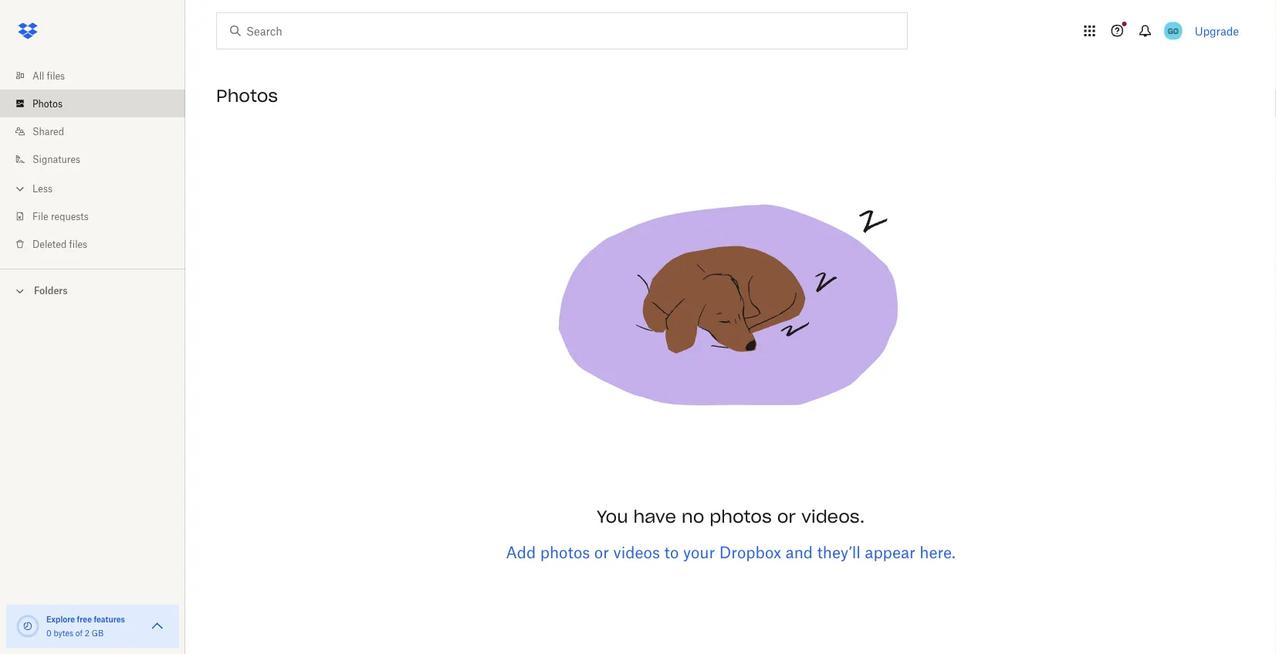 Task type: describe. For each thing, give the bounding box(es) containing it.
videos.
[[802, 506, 865, 528]]

they'll
[[818, 543, 861, 562]]

requests
[[51, 210, 89, 222]]

1 horizontal spatial photos
[[216, 85, 278, 107]]

signatures
[[32, 153, 80, 165]]

all files link
[[12, 62, 185, 90]]

0 horizontal spatial or
[[595, 543, 609, 562]]

of
[[76, 628, 83, 638]]

all files
[[32, 70, 65, 81]]

file requests
[[32, 210, 89, 222]]

add photos or videos to your dropbox and they'll appear here. link
[[506, 543, 956, 562]]

gb
[[92, 628, 104, 638]]

here.
[[920, 543, 956, 562]]

photos link
[[12, 90, 185, 117]]

dropbox image
[[12, 15, 43, 46]]

and
[[786, 543, 813, 562]]

0
[[46, 628, 52, 638]]

go button
[[1162, 19, 1186, 43]]

explore
[[46, 614, 75, 624]]

Search in folder "Dropbox" text field
[[246, 22, 876, 39]]

folders button
[[0, 279, 185, 302]]

deleted files link
[[12, 230, 185, 258]]

deleted
[[32, 238, 67, 250]]

less
[[32, 183, 53, 194]]

features
[[94, 614, 125, 624]]

to
[[665, 543, 679, 562]]

quota usage element
[[15, 614, 40, 639]]

file
[[32, 210, 48, 222]]

1 horizontal spatial photos
[[710, 506, 772, 528]]

bytes
[[54, 628, 73, 638]]

file requests link
[[12, 202, 185, 230]]

0 vertical spatial or
[[778, 506, 796, 528]]

videos
[[614, 543, 660, 562]]

have
[[634, 506, 677, 528]]



Task type: locate. For each thing, give the bounding box(es) containing it.
files
[[47, 70, 65, 81], [69, 238, 87, 250]]

go
[[1168, 26, 1179, 36]]

dropbox
[[720, 543, 782, 562]]

shared
[[32, 126, 64, 137]]

signatures link
[[12, 145, 185, 173]]

sleeping dog on a purple cushion. image
[[538, 117, 924, 504]]

deleted files
[[32, 238, 87, 250]]

photos up dropbox
[[710, 506, 772, 528]]

or up and
[[778, 506, 796, 528]]

1 vertical spatial photos
[[540, 543, 590, 562]]

1 horizontal spatial files
[[69, 238, 87, 250]]

1 vertical spatial files
[[69, 238, 87, 250]]

upgrade link
[[1196, 24, 1240, 37]]

less image
[[12, 181, 28, 197]]

list containing all files
[[0, 53, 185, 269]]

1 horizontal spatial or
[[778, 506, 796, 528]]

or
[[778, 506, 796, 528], [595, 543, 609, 562]]

0 vertical spatial photos
[[710, 506, 772, 528]]

you
[[597, 506, 628, 528]]

0 horizontal spatial photos
[[540, 543, 590, 562]]

files for deleted files
[[69, 238, 87, 250]]

0 horizontal spatial files
[[47, 70, 65, 81]]

files right deleted
[[69, 238, 87, 250]]

0 horizontal spatial photos
[[32, 98, 63, 109]]

shared link
[[12, 117, 185, 145]]

1 vertical spatial or
[[595, 543, 609, 562]]

no
[[682, 506, 705, 528]]

photos
[[710, 506, 772, 528], [540, 543, 590, 562]]

folders
[[34, 285, 68, 297]]

your
[[683, 543, 716, 562]]

upgrade
[[1196, 24, 1240, 37]]

2
[[85, 628, 90, 638]]

files for all files
[[47, 70, 65, 81]]

add
[[506, 543, 536, 562]]

free
[[77, 614, 92, 624]]

you have no photos or videos.
[[597, 506, 865, 528]]

all
[[32, 70, 44, 81]]

list
[[0, 53, 185, 269]]

add photos or videos to your dropbox and they'll appear here.
[[506, 543, 956, 562]]

photos
[[216, 85, 278, 107], [32, 98, 63, 109]]

photos inside photos link
[[32, 98, 63, 109]]

or left videos
[[595, 543, 609, 562]]

0 vertical spatial files
[[47, 70, 65, 81]]

photos list item
[[0, 90, 185, 117]]

photos right add
[[540, 543, 590, 562]]

explore free features 0 bytes of 2 gb
[[46, 614, 125, 638]]

files right all
[[47, 70, 65, 81]]

appear
[[865, 543, 916, 562]]



Task type: vqa. For each thing, say whether or not it's contained in the screenshot.
the bottom will
no



